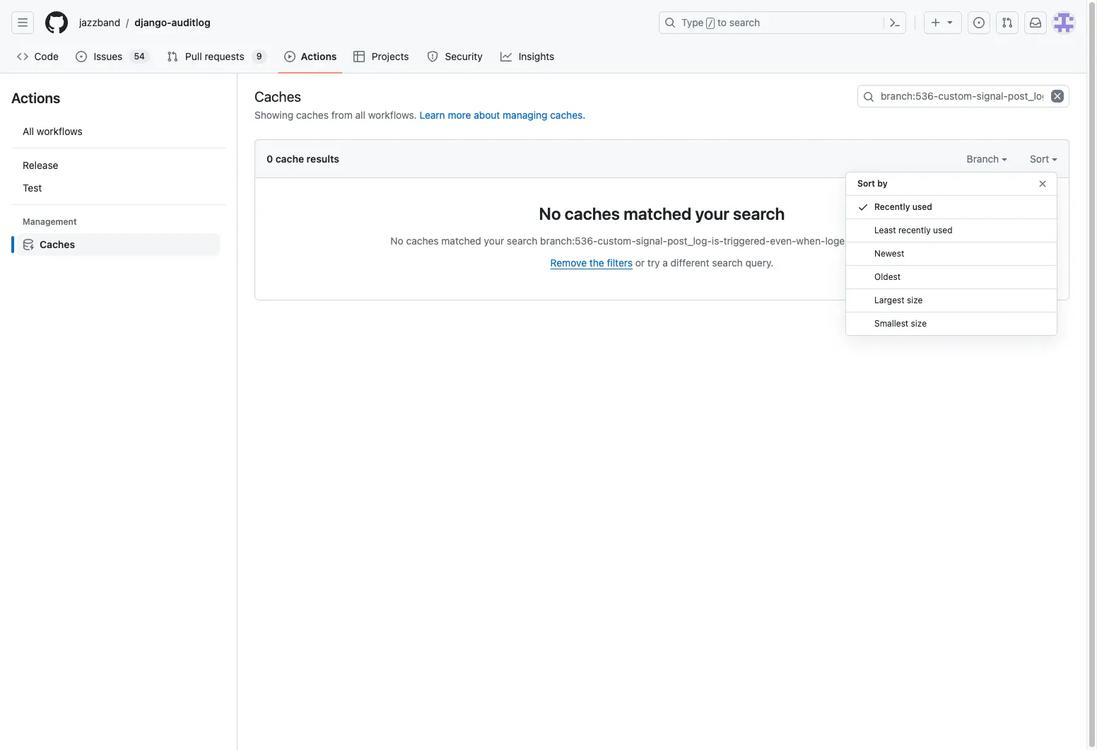 Task type: locate. For each thing, give the bounding box(es) containing it.
recently
[[899, 225, 931, 235]]

1 vertical spatial caches
[[40, 238, 75, 250]]

used up recently
[[912, 201, 932, 212]]

caches.
[[550, 109, 586, 121]]

0 horizontal spatial matched
[[441, 235, 481, 247]]

list
[[74, 11, 650, 34], [11, 115, 226, 262]]

0 vertical spatial matched
[[624, 204, 692, 223]]

smallest size
[[875, 318, 927, 329]]

1 horizontal spatial your
[[695, 204, 729, 223]]

results
[[307, 153, 339, 165]]

smallest size link
[[846, 312, 1057, 336]]

or
[[635, 257, 645, 269]]

/ left django-
[[126, 17, 129, 29]]

search right to
[[730, 16, 760, 28]]

0 horizontal spatial is-
[[712, 235, 724, 247]]

even-
[[770, 235, 796, 247]]

jazzband link
[[74, 11, 126, 34]]

security
[[445, 50, 483, 62]]

1 horizontal spatial caches
[[255, 88, 301, 104]]

git pull request image
[[1002, 17, 1013, 28], [167, 51, 178, 62]]

matched
[[624, 204, 692, 223], [441, 235, 481, 247]]

1 vertical spatial no
[[391, 235, 404, 247]]

1 vertical spatial your
[[484, 235, 504, 247]]

1 horizontal spatial no
[[539, 204, 561, 223]]

sort left by
[[858, 178, 875, 189]]

1 horizontal spatial actions
[[301, 50, 337, 62]]

search
[[730, 16, 760, 28], [733, 204, 785, 223], [507, 235, 538, 247], [712, 257, 743, 269]]

0 horizontal spatial /
[[126, 17, 129, 29]]

caches
[[255, 88, 301, 104], [40, 238, 75, 250]]

newest link
[[846, 242, 1057, 266]]

1 vertical spatial actions
[[11, 90, 60, 106]]

homepage image
[[45, 11, 68, 34]]

actions
[[301, 50, 337, 62], [11, 90, 60, 106]]

caches for showing caches from all workflows. learn more about managing caches.
[[296, 109, 329, 121]]

0 horizontal spatial git pull request image
[[167, 51, 178, 62]]

1 vertical spatial caches
[[565, 204, 620, 223]]

git pull request image left pull
[[167, 51, 178, 62]]

sort for sort
[[1030, 153, 1052, 165]]

size right the largest
[[907, 295, 923, 305]]

sort button
[[1030, 151, 1058, 166]]

issue opened image
[[974, 17, 985, 28], [76, 51, 87, 62]]

sort inside sort by menu
[[858, 178, 875, 189]]

issue opened image left issues
[[76, 51, 87, 62]]

check image
[[858, 201, 869, 213]]

sort by
[[858, 178, 888, 189]]

1 vertical spatial sort
[[858, 178, 875, 189]]

about
[[474, 109, 500, 121]]

0 horizontal spatial caches
[[296, 109, 329, 121]]

sort
[[1030, 153, 1052, 165], [858, 178, 875, 189]]

/
[[126, 17, 129, 29], [708, 18, 713, 28]]

issue opened image for the rightmost git pull request image
[[974, 17, 985, 28]]

try
[[648, 257, 660, 269]]

1 horizontal spatial sort
[[1030, 153, 1052, 165]]

workflows
[[37, 125, 83, 137]]

None search field
[[858, 85, 1070, 107]]

/ inside type / to search
[[708, 18, 713, 28]]

is-
[[712, 235, 724, 247], [868, 235, 880, 247]]

django-
[[135, 16, 172, 28]]

0 vertical spatial your
[[695, 204, 729, 223]]

0 vertical spatial git pull request image
[[1002, 17, 1013, 28]]

logentry-
[[825, 235, 868, 247]]

newest
[[875, 248, 904, 259]]

the
[[590, 257, 604, 269]]

0 cache results
[[267, 153, 339, 165]]

your for no caches matched your search
[[695, 204, 729, 223]]

list containing all workflows
[[11, 115, 226, 262]]

remove the filters link
[[550, 257, 633, 269]]

actions right play image
[[301, 50, 337, 62]]

largest
[[875, 295, 905, 305]]

branch button
[[967, 151, 1008, 166]]

auditlog
[[172, 16, 210, 28]]

1 horizontal spatial /
[[708, 18, 713, 28]]

1 horizontal spatial is-
[[868, 235, 880, 247]]

git pull request image left notifications icon
[[1002, 17, 1013, 28]]

caches up showing
[[255, 88, 301, 104]]

your
[[695, 204, 729, 223], [484, 235, 504, 247]]

0 horizontal spatial actions
[[11, 90, 60, 106]]

sort inside sort popup button
[[1030, 153, 1052, 165]]

code link
[[11, 46, 65, 67]]

size right smallest
[[911, 318, 927, 329]]

0 vertical spatial actions
[[301, 50, 337, 62]]

plus image
[[930, 17, 942, 28]]

2 is- from the left
[[868, 235, 880, 247]]

0 vertical spatial sort
[[1030, 153, 1052, 165]]

/ for type
[[708, 18, 713, 28]]

0 vertical spatial used
[[912, 201, 932, 212]]

0 horizontal spatial issue opened image
[[76, 51, 87, 62]]

post_log-
[[667, 235, 712, 247]]

1 is- from the left
[[712, 235, 724, 247]]

matched for no caches matched your search branch:536-custom-signal-post_log-is-triggered-even-when-logentry-is-not-created
[[441, 235, 481, 247]]

management
[[23, 216, 77, 227]]

/ inside jazzband / django-auditlog
[[126, 17, 129, 29]]

managing
[[503, 109, 548, 121]]

release
[[23, 159, 58, 171]]

jazzband / django-auditlog
[[79, 16, 210, 29]]

recently used link
[[846, 196, 1057, 219]]

0 horizontal spatial caches
[[40, 238, 75, 250]]

1 vertical spatial used
[[933, 225, 953, 235]]

1 vertical spatial list
[[11, 115, 226, 262]]

0 vertical spatial no
[[539, 204, 561, 223]]

branch:536-
[[540, 235, 598, 247]]

pull
[[185, 50, 202, 62]]

code image
[[17, 51, 28, 62]]

0 horizontal spatial no
[[391, 235, 404, 247]]

type / to search
[[682, 16, 760, 28]]

1 horizontal spatial caches
[[406, 235, 439, 247]]

caches
[[296, 109, 329, 121], [565, 204, 620, 223], [406, 235, 439, 247]]

actions up all
[[11, 90, 60, 106]]

caches down management
[[40, 238, 75, 250]]

1 horizontal spatial git pull request image
[[1002, 17, 1013, 28]]

0 vertical spatial issue opened image
[[974, 17, 985, 28]]

0 vertical spatial caches
[[296, 109, 329, 121]]

different
[[671, 257, 710, 269]]

used
[[912, 201, 932, 212], [933, 225, 953, 235]]

no caches matched your search branch:536-custom-signal-post_log-is-triggered-even-when-logentry-is-not-created
[[391, 235, 934, 247]]

1 horizontal spatial issue opened image
[[974, 17, 985, 28]]

2 vertical spatial caches
[[406, 235, 439, 247]]

0 vertical spatial list
[[74, 11, 650, 34]]

1 vertical spatial issue opened image
[[76, 51, 87, 62]]

a
[[663, 257, 668, 269]]

2 horizontal spatial caches
[[565, 204, 620, 223]]

search image
[[863, 91, 875, 103]]

issue opened image right triangle down image
[[974, 17, 985, 28]]

1 vertical spatial matched
[[441, 235, 481, 247]]

when-
[[796, 235, 825, 247]]

search down triggered- at right
[[712, 257, 743, 269]]

0 horizontal spatial your
[[484, 235, 504, 247]]

oldest
[[875, 271, 901, 282]]

from
[[331, 109, 353, 121]]

used down recently used link
[[933, 225, 953, 235]]

0 horizontal spatial sort
[[858, 178, 875, 189]]

largest size
[[875, 295, 923, 305]]

graph image
[[501, 51, 512, 62]]

to
[[718, 16, 727, 28]]

filters
[[607, 257, 633, 269]]

no caches matched your search
[[539, 204, 785, 223]]

custom-
[[598, 235, 636, 247]]

0 vertical spatial size
[[907, 295, 923, 305]]

/ left to
[[708, 18, 713, 28]]

triangle down image
[[945, 16, 956, 28]]

created
[[899, 235, 934, 247]]

matched for no caches matched your search
[[624, 204, 692, 223]]

0 horizontal spatial used
[[912, 201, 932, 212]]

signal-
[[636, 235, 667, 247]]

1 vertical spatial size
[[911, 318, 927, 329]]

triggered-
[[724, 235, 770, 247]]

sort up close menu icon
[[1030, 153, 1052, 165]]

play image
[[284, 51, 295, 62]]

list containing jazzband
[[74, 11, 650, 34]]

learn
[[420, 109, 445, 121]]

no
[[539, 204, 561, 223], [391, 235, 404, 247]]

1 horizontal spatial matched
[[624, 204, 692, 223]]

code
[[34, 50, 59, 62]]

recently used
[[875, 201, 932, 212]]

projects link
[[348, 46, 416, 67]]

size
[[907, 295, 923, 305], [911, 318, 927, 329]]



Task type: describe. For each thing, give the bounding box(es) containing it.
insights
[[519, 50, 555, 62]]

smallest
[[875, 318, 909, 329]]

django-auditlog link
[[129, 11, 216, 34]]

shield image
[[427, 51, 438, 62]]

caches for no caches matched your search
[[565, 204, 620, 223]]

caches for no caches matched your search branch:536-custom-signal-post_log-is-triggered-even-when-logentry-is-not-created
[[406, 235, 439, 247]]

release link
[[17, 154, 220, 177]]

all workflows
[[23, 125, 83, 137]]

54
[[134, 51, 145, 62]]

projects
[[372, 50, 409, 62]]

requests
[[205, 50, 244, 62]]

remove the filters or try a different search query.
[[550, 257, 774, 269]]

workflows.
[[368, 109, 417, 121]]

filter workflows element
[[17, 154, 220, 199]]

no for no caches matched your search
[[539, 204, 561, 223]]

recently
[[875, 201, 910, 212]]

least recently used
[[875, 225, 953, 235]]

type
[[682, 16, 704, 28]]

all workflows link
[[17, 120, 220, 143]]

1 vertical spatial git pull request image
[[167, 51, 178, 62]]

oldest link
[[846, 266, 1057, 289]]

/ for jazzband
[[126, 17, 129, 29]]

clear filters image
[[1051, 90, 1064, 103]]

management element
[[17, 233, 220, 256]]

all
[[23, 125, 34, 137]]

learn more about managing caches. link
[[420, 109, 586, 121]]

sort for sort by
[[858, 178, 875, 189]]

notifications image
[[1030, 17, 1041, 28]]

showing caches from all workflows. learn more about managing caches.
[[255, 109, 586, 121]]

branch
[[967, 153, 1002, 165]]

close menu image
[[1037, 178, 1048, 189]]

cache
[[276, 153, 304, 165]]

size for largest size
[[907, 295, 923, 305]]

table image
[[354, 51, 365, 62]]

not-
[[880, 235, 899, 247]]

security link
[[421, 46, 489, 67]]

0
[[267, 153, 273, 165]]

search up triggered- at right
[[733, 204, 785, 223]]

1 horizontal spatial used
[[933, 225, 953, 235]]

sort by menu
[[846, 166, 1058, 347]]

jazzband
[[79, 16, 120, 28]]

query.
[[746, 257, 774, 269]]

all
[[355, 109, 365, 121]]

least
[[875, 225, 896, 235]]

0 vertical spatial caches
[[255, 88, 301, 104]]

test link
[[17, 177, 220, 199]]

size for smallest size
[[911, 318, 927, 329]]

by
[[878, 178, 888, 189]]

no for no caches matched your search branch:536-custom-signal-post_log-is-triggered-even-when-logentry-is-not-created
[[391, 235, 404, 247]]

issue opened image for bottommost git pull request image
[[76, 51, 87, 62]]

more
[[448, 109, 471, 121]]

your for no caches matched your search branch:536-custom-signal-post_log-is-triggered-even-when-logentry-is-not-created
[[484, 235, 504, 247]]

test
[[23, 182, 42, 194]]

showing
[[255, 109, 293, 121]]

search left the branch:536-
[[507, 235, 538, 247]]

command palette image
[[889, 17, 901, 28]]

9
[[256, 51, 262, 62]]

caches link
[[17, 233, 220, 256]]

remove
[[550, 257, 587, 269]]

insights link
[[495, 46, 561, 67]]

actions link
[[278, 46, 342, 67]]

least recently used link
[[846, 219, 1057, 242]]

largest size link
[[846, 289, 1057, 312]]

pull requests
[[185, 50, 244, 62]]

issues
[[94, 50, 123, 62]]

caches inside "link"
[[40, 238, 75, 250]]



Task type: vqa. For each thing, say whether or not it's contained in the screenshot.
Rep1 link
no



